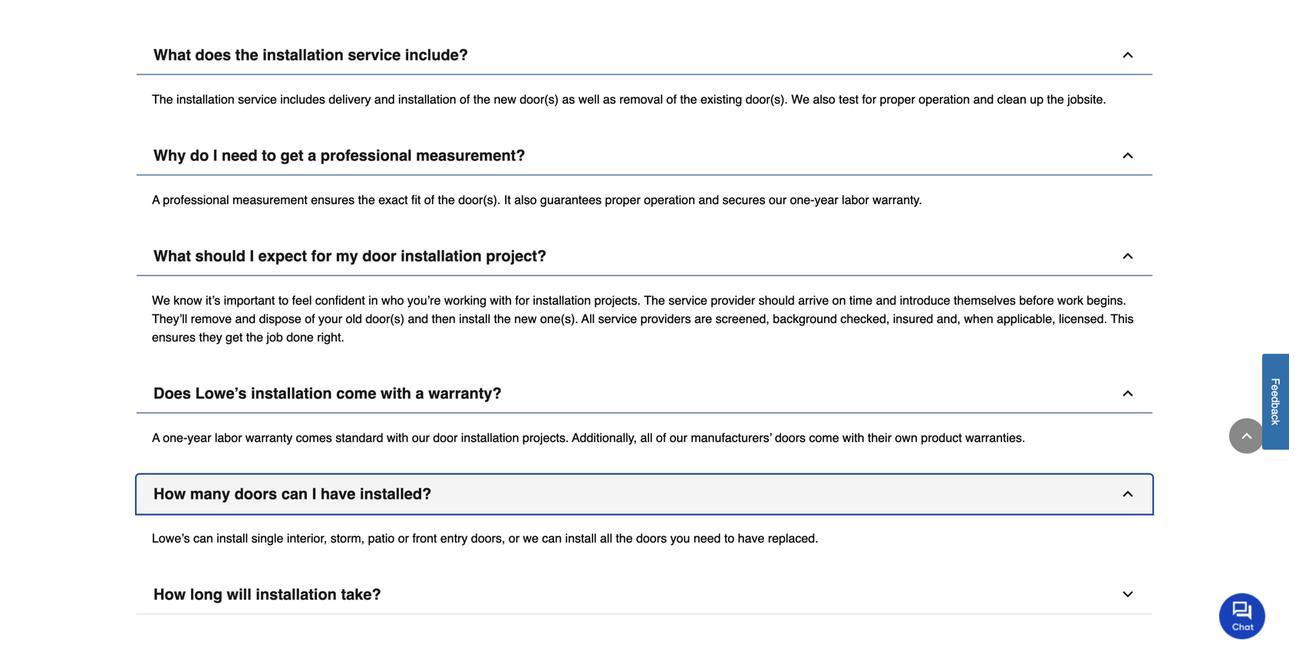 Task type: locate. For each thing, give the bounding box(es) containing it.
operation left clean
[[919, 92, 970, 106]]

professional
[[321, 146, 412, 164], [163, 192, 229, 207]]

0 horizontal spatial door(s).
[[459, 192, 501, 207]]

2 e from the top
[[1270, 391, 1282, 397]]

i
[[213, 146, 217, 164], [250, 247, 254, 265], [312, 485, 316, 503]]

should inside button
[[195, 247, 246, 265]]

0 horizontal spatial door(s)
[[366, 311, 405, 326]]

1 horizontal spatial proper
[[880, 92, 916, 106]]

service inside button
[[348, 46, 401, 64]]

a down "includes"
[[308, 146, 316, 164]]

how left long
[[154, 586, 186, 603]]

1 vertical spatial ensures
[[152, 330, 196, 344]]

what
[[154, 46, 191, 64], [154, 247, 191, 265]]

0 vertical spatial operation
[[919, 92, 970, 106]]

1 horizontal spatial door(s).
[[746, 92, 788, 106]]

2 vertical spatial i
[[312, 485, 316, 503]]

installation
[[263, 46, 344, 64], [177, 92, 235, 106], [398, 92, 456, 106], [401, 247, 482, 265], [533, 293, 591, 307], [251, 384, 332, 402], [461, 430, 519, 445], [256, 586, 337, 603]]

0 vertical spatial professional
[[321, 146, 412, 164]]

a down 'does'
[[152, 430, 160, 445]]

new left one(s).
[[515, 311, 537, 326]]

1 e from the top
[[1270, 385, 1282, 391]]

how many doors can i have installed? button
[[137, 475, 1153, 514]]

door(s)
[[520, 92, 559, 106], [366, 311, 405, 326]]

1 vertical spatial to
[[279, 293, 289, 307]]

new
[[494, 92, 517, 106], [515, 311, 537, 326]]

one-
[[790, 192, 815, 207], [163, 430, 188, 445]]

1 vertical spatial what
[[154, 247, 191, 265]]

doors
[[775, 430, 806, 445], [235, 485, 277, 503], [636, 531, 667, 545]]

when
[[964, 311, 994, 326]]

come up standard
[[336, 384, 376, 402]]

ensures down the why do i need to get a professional measurement?
[[311, 192, 355, 207]]

0 horizontal spatial projects.
[[523, 430, 569, 445]]

we left test
[[792, 92, 810, 106]]

project?
[[486, 247, 547, 265]]

1 horizontal spatial ensures
[[311, 192, 355, 207]]

1 vertical spatial the
[[644, 293, 665, 307]]

0 vertical spatial for
[[862, 92, 877, 106]]

1 vertical spatial professional
[[163, 192, 229, 207]]

1 horizontal spatial one-
[[790, 192, 815, 207]]

1 vertical spatial door(s)
[[366, 311, 405, 326]]

2 how from the top
[[154, 586, 186, 603]]

for inside we know it's important to feel confident in who you're working with for installation projects. the service provider should arrive on time and introduce themselves before work begins. they'll remove and dispose of your old door(s) and then install the new one(s). all service providers are screened, background checked, insured and, when applicable, licensed. this ensures they get the job done right.
[[515, 293, 530, 307]]

can up interior,
[[281, 485, 308, 503]]

1 horizontal spatial come
[[809, 430, 839, 445]]

0 horizontal spatial we
[[152, 293, 170, 307]]

and right time
[[876, 293, 897, 307]]

for left my
[[311, 247, 332, 265]]

1 horizontal spatial install
[[459, 311, 491, 326]]

0 vertical spatial get
[[281, 146, 304, 164]]

what left "does"
[[154, 46, 191, 64]]

install right we
[[565, 531, 597, 545]]

labor left warranty.
[[842, 192, 870, 207]]

chevron up image inside does lowe's installation come with a warranty? button
[[1121, 386, 1136, 401]]

and right "delivery"
[[375, 92, 395, 106]]

a up k on the bottom of the page
[[1270, 409, 1282, 415]]

long
[[190, 586, 223, 603]]

0 vertical spatial chevron up image
[[1121, 248, 1136, 264]]

how inside button
[[154, 586, 186, 603]]

0 vertical spatial one-
[[790, 192, 815, 207]]

installation right 'will'
[[256, 586, 337, 603]]

also
[[813, 92, 836, 106], [514, 192, 537, 207]]

important
[[224, 293, 275, 307]]

projects. inside we know it's important to feel confident in who you're working with for installation projects. the service provider should arrive on time and introduce themselves before work begins. they'll remove and dispose of your old door(s) and then install the new one(s). all service providers are screened, background checked, insured and, when applicable, licensed. this ensures they get the job done right.
[[595, 293, 641, 307]]

i inside why do i need to get a professional measurement? "button"
[[213, 146, 217, 164]]

1 vertical spatial proper
[[605, 192, 641, 207]]

1 vertical spatial door
[[433, 430, 458, 445]]

how for how long will installation take?
[[154, 586, 186, 603]]

1 vertical spatial a
[[152, 430, 160, 445]]

need right do at left top
[[222, 146, 258, 164]]

dispose
[[259, 311, 301, 326]]

0 horizontal spatial to
[[262, 146, 276, 164]]

with up standard
[[381, 384, 411, 402]]

also right it
[[514, 192, 537, 207]]

a for e
[[1270, 409, 1282, 415]]

the
[[152, 92, 173, 106], [644, 293, 665, 307]]

our left manufacturers'
[[670, 430, 688, 445]]

operation down why do i need to get a professional measurement? "button"
[[644, 192, 695, 207]]

0 horizontal spatial should
[[195, 247, 246, 265]]

work
[[1058, 293, 1084, 307]]

1 what from the top
[[154, 46, 191, 64]]

chevron up image for does lowe's installation come with a warranty?
[[1121, 386, 1136, 401]]

proper down why do i need to get a professional measurement? "button"
[[605, 192, 641, 207]]

i inside the what should i expect for my door installation project? button
[[250, 247, 254, 265]]

1 or from the left
[[398, 531, 409, 545]]

our
[[769, 192, 787, 207], [412, 430, 430, 445], [670, 430, 688, 445]]

0 horizontal spatial get
[[226, 330, 243, 344]]

doors right many
[[235, 485, 277, 503]]

for right test
[[862, 92, 877, 106]]

also left test
[[813, 92, 836, 106]]

fit
[[411, 192, 421, 207]]

they'll
[[152, 311, 187, 326]]

1 how from the top
[[154, 485, 186, 503]]

0 vertical spatial the
[[152, 92, 173, 106]]

0 vertical spatial lowe's
[[195, 384, 247, 402]]

get right they
[[226, 330, 243, 344]]

1 a from the top
[[152, 192, 160, 207]]

1 horizontal spatial all
[[641, 430, 653, 445]]

proper right test
[[880, 92, 916, 106]]

f e e d b a c k button
[[1263, 354, 1290, 450]]

door(s) inside we know it's important to feel confident in who you're working with for installation projects. the service provider should arrive on time and introduce themselves before work begins. they'll remove and dispose of your old door(s) and then install the new one(s). all service providers are screened, background checked, insured and, when applicable, licensed. this ensures they get the job done right.
[[366, 311, 405, 326]]

a
[[308, 146, 316, 164], [416, 384, 424, 402], [1270, 409, 1282, 415]]

come left the their
[[809, 430, 839, 445]]

service right all
[[598, 311, 637, 326]]

1 vertical spatial operation
[[644, 192, 695, 207]]

1 horizontal spatial to
[[279, 293, 289, 307]]

2 vertical spatial to
[[725, 531, 735, 545]]

door(s) left "well" at the top of page
[[520, 92, 559, 106]]

chevron up image inside how many doors can i have installed? button
[[1121, 486, 1136, 501]]

i up interior,
[[312, 485, 316, 503]]

0 vertical spatial projects.
[[595, 293, 641, 307]]

0 vertical spatial i
[[213, 146, 217, 164]]

to inside we know it's important to feel confident in who you're working with for installation projects. the service provider should arrive on time and introduce themselves before work begins. they'll remove and dispose of your old door(s) and then install the new one(s). all service providers are screened, background checked, insured and, when applicable, licensed. this ensures they get the job done right.
[[279, 293, 289, 307]]

with right working
[[490, 293, 512, 307]]

to right you
[[725, 531, 735, 545]]

1 vertical spatial new
[[515, 311, 537, 326]]

door
[[363, 247, 397, 265], [433, 430, 458, 445]]

have up storm,
[[321, 485, 356, 503]]

jobsite.
[[1068, 92, 1107, 106]]

how left many
[[154, 485, 186, 503]]

year left warranty.
[[815, 192, 839, 207]]

0 horizontal spatial the
[[152, 92, 173, 106]]

we know it's important to feel confident in who you're working with for installation projects. the service provider should arrive on time and introduce themselves before work begins. they'll remove and dispose of your old door(s) and then install the new one(s). all service providers are screened, background checked, insured and, when applicable, licensed. this ensures they get the job done right.
[[152, 293, 1134, 344]]

0 vertical spatial come
[[336, 384, 376, 402]]

1 chevron up image from the top
[[1121, 248, 1136, 264]]

0 horizontal spatial operation
[[644, 192, 695, 207]]

professional up exact
[[321, 146, 412, 164]]

0 vertical spatial to
[[262, 146, 276, 164]]

of down does lowe's installation come with a warranty? button on the bottom of page
[[656, 430, 667, 445]]

projects. left additionally,
[[523, 430, 569, 445]]

chevron up image
[[1121, 47, 1136, 62], [1121, 148, 1136, 163], [1240, 428, 1255, 444], [1121, 486, 1136, 501]]

1 horizontal spatial the
[[644, 293, 665, 307]]

1 vertical spatial a
[[416, 384, 424, 402]]

0 horizontal spatial lowe's
[[152, 531, 190, 545]]

ensures
[[311, 192, 355, 207], [152, 330, 196, 344]]

f
[[1270, 378, 1282, 385]]

a for installation
[[416, 384, 424, 402]]

we up they'll
[[152, 293, 170, 307]]

2 horizontal spatial i
[[312, 485, 316, 503]]

doors right manufacturers'
[[775, 430, 806, 445]]

1 horizontal spatial as
[[603, 92, 616, 106]]

1 vertical spatial should
[[759, 293, 795, 307]]

1 horizontal spatial get
[[281, 146, 304, 164]]

0 vertical spatial also
[[813, 92, 836, 106]]

all down how many doors can i have installed? button
[[600, 531, 613, 545]]

our right secures
[[769, 192, 787, 207]]

need inside why do i need to get a professional measurement? "button"
[[222, 146, 258, 164]]

patio
[[368, 531, 395, 545]]

my
[[336, 247, 358, 265]]

or
[[398, 531, 409, 545], [509, 531, 520, 545]]

1 vertical spatial we
[[152, 293, 170, 307]]

as right "well" at the top of page
[[603, 92, 616, 106]]

1 vertical spatial have
[[738, 531, 765, 545]]

installation down warranty?
[[461, 430, 519, 445]]

we
[[792, 92, 810, 106], [152, 293, 170, 307]]

how inside button
[[154, 485, 186, 503]]

installation inside we know it's important to feel confident in who you're working with for installation projects. the service provider should arrive on time and introduce themselves before work begins. they'll remove and dispose of your old door(s) and then install the new one(s). all service providers are screened, background checked, insured and, when applicable, licensed. this ensures they get the job done right.
[[533, 293, 591, 307]]

1 horizontal spatial door(s)
[[520, 92, 559, 106]]

0 vertical spatial proper
[[880, 92, 916, 106]]

are
[[695, 311, 712, 326]]

a for why do i need to get a professional measurement?
[[152, 192, 160, 207]]

should up it's
[[195, 247, 246, 265]]

chevron up image inside why do i need to get a professional measurement? "button"
[[1121, 148, 1136, 163]]

our right standard
[[412, 430, 430, 445]]

0 vertical spatial a
[[308, 146, 316, 164]]

i right do at left top
[[213, 146, 217, 164]]

for down project?
[[515, 293, 530, 307]]

can down many
[[193, 531, 213, 545]]

to left feel on the top
[[279, 293, 289, 307]]

need right you
[[694, 531, 721, 545]]

to inside "button"
[[262, 146, 276, 164]]

1 vertical spatial all
[[600, 531, 613, 545]]

have
[[321, 485, 356, 503], [738, 531, 765, 545]]

a left warranty?
[[416, 384, 424, 402]]

0 horizontal spatial come
[[336, 384, 376, 402]]

applicable,
[[997, 311, 1056, 326]]

service
[[348, 46, 401, 64], [238, 92, 277, 106], [669, 293, 708, 307], [598, 311, 637, 326]]

proper
[[880, 92, 916, 106], [605, 192, 641, 207]]

exact
[[379, 192, 408, 207]]

projects. up all
[[595, 293, 641, 307]]

1 vertical spatial labor
[[215, 430, 242, 445]]

a one-year labor warranty comes standard with our door installation projects. additionally, all of our manufacturers' doors come with their own product warranties.
[[152, 430, 1026, 445]]

0 horizontal spatial door
[[363, 247, 397, 265]]

install inside we know it's important to feel confident in who you're working with for installation projects. the service provider should arrive on time and introduce themselves before work begins. they'll remove and dispose of your old door(s) and then install the new one(s). all service providers are screened, background checked, insured and, when applicable, licensed. this ensures they get the job done right.
[[459, 311, 491, 326]]

one(s).
[[540, 311, 579, 326]]

0 horizontal spatial or
[[398, 531, 409, 545]]

0 horizontal spatial ensures
[[152, 330, 196, 344]]

i inside how many doors can i have installed? button
[[312, 485, 316, 503]]

the right "does"
[[235, 46, 258, 64]]

0 horizontal spatial for
[[311, 247, 332, 265]]

door(s) down the who
[[366, 311, 405, 326]]

what up know
[[154, 247, 191, 265]]

1 vertical spatial how
[[154, 586, 186, 603]]

for inside button
[[311, 247, 332, 265]]

do
[[190, 146, 209, 164]]

0 horizontal spatial can
[[193, 531, 213, 545]]

install left single
[[217, 531, 248, 545]]

1 horizontal spatial have
[[738, 531, 765, 545]]

0 horizontal spatial our
[[412, 430, 430, 445]]

own
[[895, 430, 918, 445]]

2 or from the left
[[509, 531, 520, 545]]

does lowe's installation come with a warranty? button
[[137, 374, 1153, 413]]

f e e d b a c k
[[1270, 378, 1282, 426]]

door right my
[[363, 247, 397, 265]]

the left existing on the top right of the page
[[680, 92, 697, 106]]

professional down do at left top
[[163, 192, 229, 207]]

measurement
[[233, 192, 308, 207]]

2 vertical spatial doors
[[636, 531, 667, 545]]

can inside button
[[281, 485, 308, 503]]

the up why
[[152, 92, 173, 106]]

door(s). left it
[[459, 192, 501, 207]]

1 vertical spatial doors
[[235, 485, 277, 503]]

2 what from the top
[[154, 247, 191, 265]]

how for how many doors can i have installed?
[[154, 485, 186, 503]]

the up measurement?
[[474, 92, 491, 106]]

the right "fit"
[[438, 192, 455, 207]]

feel
[[292, 293, 312, 307]]

will
[[227, 586, 252, 603]]

or left we
[[509, 531, 520, 545]]

0 horizontal spatial doors
[[235, 485, 277, 503]]

1 horizontal spatial for
[[515, 293, 530, 307]]

e
[[1270, 385, 1282, 391], [1270, 391, 1282, 397]]

chevron up image inside the what does the installation service include? button
[[1121, 47, 1136, 62]]

all right additionally,
[[641, 430, 653, 445]]

doors for how many doors can i have installed?
[[636, 531, 667, 545]]

chevron up image inside the what should i expect for my door installation project? button
[[1121, 248, 1136, 264]]

doors for does lowe's installation come with a warranty?
[[775, 430, 806, 445]]

chevron up image up 'begins.'
[[1121, 248, 1136, 264]]

remove
[[191, 311, 232, 326]]

0 vertical spatial door(s)
[[520, 92, 559, 106]]

checked,
[[841, 311, 890, 326]]

and
[[375, 92, 395, 106], [974, 92, 994, 106], [699, 192, 719, 207], [876, 293, 897, 307], [235, 311, 256, 326], [408, 311, 428, 326]]

install
[[459, 311, 491, 326], [217, 531, 248, 545], [565, 531, 597, 545]]

of right removal
[[667, 92, 677, 106]]

doors left you
[[636, 531, 667, 545]]

2 horizontal spatial a
[[1270, 409, 1282, 415]]

0 horizontal spatial one-
[[163, 430, 188, 445]]

1 vertical spatial also
[[514, 192, 537, 207]]

ensures down they'll
[[152, 330, 196, 344]]

0 horizontal spatial as
[[562, 92, 575, 106]]

door down warranty?
[[433, 430, 458, 445]]

e up d
[[1270, 385, 1282, 391]]

to for important
[[279, 293, 289, 307]]

professional inside "button"
[[321, 146, 412, 164]]

2 chevron up image from the top
[[1121, 386, 1136, 401]]

chevron down image
[[1121, 587, 1136, 602]]

1 vertical spatial year
[[188, 430, 211, 445]]

0 horizontal spatial a
[[308, 146, 316, 164]]

0 horizontal spatial all
[[600, 531, 613, 545]]

door(s).
[[746, 92, 788, 106], [459, 192, 501, 207]]

introduce
[[900, 293, 951, 307]]

one- right secures
[[790, 192, 815, 207]]

the left job
[[246, 330, 263, 344]]

this
[[1111, 311, 1134, 326]]

0 vertical spatial need
[[222, 146, 258, 164]]

to
[[262, 146, 276, 164], [279, 293, 289, 307], [725, 531, 735, 545]]

why
[[154, 146, 186, 164]]

door(s). right existing on the top right of the page
[[746, 92, 788, 106]]

all
[[641, 430, 653, 445], [600, 531, 613, 545]]

0 vertical spatial how
[[154, 485, 186, 503]]

chevron up image
[[1121, 248, 1136, 264], [1121, 386, 1136, 401]]

1 vertical spatial projects.
[[523, 430, 569, 445]]

chevron up image inside scroll to top element
[[1240, 428, 1255, 444]]

c
[[1270, 415, 1282, 420]]

installation up you're
[[401, 247, 482, 265]]

d
[[1270, 397, 1282, 403]]

1 vertical spatial i
[[250, 247, 254, 265]]

includes
[[280, 92, 325, 106]]

what does the installation service include?
[[154, 46, 468, 64]]

and,
[[937, 311, 961, 326]]

removal
[[620, 92, 663, 106]]

chevron up image for what does the installation service include?
[[1121, 47, 1136, 62]]

1 horizontal spatial year
[[815, 192, 839, 207]]

of
[[460, 92, 470, 106], [667, 92, 677, 106], [424, 192, 435, 207], [305, 311, 315, 326], [656, 430, 667, 445]]

installation up warranty
[[251, 384, 332, 402]]

as left "well" at the top of page
[[562, 92, 575, 106]]

can right we
[[542, 531, 562, 545]]

clean
[[998, 92, 1027, 106]]

service up "delivery"
[[348, 46, 401, 64]]

have left "replaced."
[[738, 531, 765, 545]]

front
[[413, 531, 437, 545]]

a down why
[[152, 192, 160, 207]]

2 a from the top
[[152, 430, 160, 445]]

1 horizontal spatial can
[[281, 485, 308, 503]]

replaced.
[[768, 531, 819, 545]]

1 horizontal spatial doors
[[636, 531, 667, 545]]

e up b
[[1270, 391, 1282, 397]]

the up providers
[[644, 293, 665, 307]]

i for do
[[213, 146, 217, 164]]

of down feel on the top
[[305, 311, 315, 326]]

1 horizontal spatial lowe's
[[195, 384, 247, 402]]



Task type: describe. For each thing, give the bounding box(es) containing it.
to for need
[[262, 146, 276, 164]]

installation down "does"
[[177, 92, 235, 106]]

a for does lowe's installation come with a warranty?
[[152, 430, 160, 445]]

single
[[251, 531, 284, 545]]

service up are in the right of the page
[[669, 293, 708, 307]]

of right "fit"
[[424, 192, 435, 207]]

door inside button
[[363, 247, 397, 265]]

what should i expect for my door installation project?
[[154, 247, 547, 265]]

0 horizontal spatial professional
[[163, 192, 229, 207]]

0 horizontal spatial also
[[514, 192, 537, 207]]

how long will installation take?
[[154, 586, 381, 603]]

the down how many doors can i have installed? button
[[616, 531, 633, 545]]

b
[[1270, 403, 1282, 409]]

2 horizontal spatial install
[[565, 531, 597, 545]]

and down important
[[235, 311, 256, 326]]

we
[[523, 531, 539, 545]]

the right up
[[1047, 92, 1065, 106]]

the left one(s).
[[494, 311, 511, 326]]

secures
[[723, 192, 766, 207]]

old
[[346, 311, 362, 326]]

service left "includes"
[[238, 92, 277, 106]]

in
[[369, 293, 378, 307]]

0 vertical spatial ensures
[[311, 192, 355, 207]]

i for should
[[250, 247, 254, 265]]

and left secures
[[699, 192, 719, 207]]

licensed.
[[1059, 311, 1108, 326]]

with inside we know it's important to feel confident in who you're working with for installation projects. the service provider should arrive on time and introduce themselves before work begins. they'll remove and dispose of your old door(s) and then install the new one(s). all service providers are screened, background checked, insured and, when applicable, licensed. this ensures they get the job done right.
[[490, 293, 512, 307]]

entry
[[441, 531, 468, 545]]

1 horizontal spatial door
[[433, 430, 458, 445]]

with inside button
[[381, 384, 411, 402]]

on
[[833, 293, 846, 307]]

0 vertical spatial labor
[[842, 192, 870, 207]]

2 as from the left
[[603, 92, 616, 106]]

scroll to top element
[[1230, 418, 1265, 454]]

screened,
[[716, 311, 770, 326]]

provider
[[711, 293, 755, 307]]

right.
[[317, 330, 345, 344]]

measurement?
[[416, 146, 525, 164]]

the left exact
[[358, 192, 375, 207]]

0 vertical spatial all
[[641, 430, 653, 445]]

expect
[[258, 247, 307, 265]]

insured
[[893, 311, 934, 326]]

0 horizontal spatial install
[[217, 531, 248, 545]]

the inside we know it's important to feel confident in who you're working with for installation projects. the service provider should arrive on time and introduce themselves before work begins. they'll remove and dispose of your old door(s) and then install the new one(s). all service providers are screened, background checked, insured and, when applicable, licensed. this ensures they get the job done right.
[[644, 293, 665, 307]]

0 vertical spatial door(s).
[[746, 92, 788, 106]]

know
[[174, 293, 202, 307]]

themselves
[[954, 293, 1016, 307]]

how many doors can i have installed?
[[154, 485, 432, 503]]

chat invite button image
[[1220, 593, 1267, 640]]

who
[[382, 293, 404, 307]]

installed?
[[360, 485, 432, 503]]

existing
[[701, 92, 742, 106]]

0 vertical spatial new
[[494, 92, 517, 106]]

delivery
[[329, 92, 371, 106]]

1 vertical spatial one-
[[163, 430, 188, 445]]

warranties.
[[966, 430, 1026, 445]]

1 vertical spatial door(s).
[[459, 192, 501, 207]]

what for what should i expect for my door installation project?
[[154, 247, 191, 265]]

standard
[[336, 430, 383, 445]]

of inside we know it's important to feel confident in who you're working with for installation projects. the service provider should arrive on time and introduce themselves before work begins. they'll remove and dispose of your old door(s) and then install the new one(s). all service providers are screened, background checked, insured and, when applicable, licensed. this ensures they get the job done right.
[[305, 311, 315, 326]]

new inside we know it's important to feel confident in who you're working with for installation projects. the service provider should arrive on time and introduce themselves before work begins. they'll remove and dispose of your old door(s) and then install the new one(s). all service providers are screened, background checked, insured and, when applicable, licensed. this ensures they get the job done right.
[[515, 311, 537, 326]]

chevron up image for what should i expect for my door installation project?
[[1121, 248, 1136, 264]]

does
[[154, 384, 191, 402]]

k
[[1270, 420, 1282, 426]]

0 horizontal spatial proper
[[605, 192, 641, 207]]

get inside we know it's important to feel confident in who you're working with for installation projects. the service provider should arrive on time and introduce themselves before work begins. they'll remove and dispose of your old door(s) and then install the new one(s). all service providers are screened, background checked, insured and, when applicable, licensed. this ensures they get the job done right.
[[226, 330, 243, 344]]

the inside button
[[235, 46, 258, 64]]

with right standard
[[387, 430, 409, 445]]

have inside button
[[321, 485, 356, 503]]

should inside we know it's important to feel confident in who you're working with for installation projects. the service provider should arrive on time and introduce themselves before work begins. they'll remove and dispose of your old door(s) and then install the new one(s). all service providers are screened, background checked, insured and, when applicable, licensed. this ensures they get the job done right.
[[759, 293, 795, 307]]

they
[[199, 330, 222, 344]]

doors,
[[471, 531, 505, 545]]

additionally,
[[572, 430, 637, 445]]

why do i need to get a professional measurement?
[[154, 146, 525, 164]]

many
[[190, 485, 230, 503]]

how long will installation take? button
[[137, 575, 1153, 614]]

ensures inside we know it's important to feel confident in who you're working with for installation projects. the service provider should arrive on time and introduce themselves before work begins. they'll remove and dispose of your old door(s) and then install the new one(s). all service providers are screened, background checked, insured and, when applicable, licensed. this ensures they get the job done right.
[[152, 330, 196, 344]]

2 horizontal spatial can
[[542, 531, 562, 545]]

2 horizontal spatial our
[[769, 192, 787, 207]]

0 horizontal spatial year
[[188, 430, 211, 445]]

warranty.
[[873, 192, 923, 207]]

come inside button
[[336, 384, 376, 402]]

get inside "button"
[[281, 146, 304, 164]]

with left the their
[[843, 430, 865, 445]]

arrive
[[798, 293, 829, 307]]

confident
[[315, 293, 365, 307]]

chevron up image for how many doors can i have installed?
[[1121, 486, 1136, 501]]

what does the installation service include? button
[[137, 36, 1153, 75]]

0 vertical spatial year
[[815, 192, 839, 207]]

2 horizontal spatial for
[[862, 92, 877, 106]]

doors inside button
[[235, 485, 277, 503]]

does lowe's installation come with a warranty?
[[154, 384, 502, 402]]

done
[[286, 330, 314, 344]]

of down include?
[[460, 92, 470, 106]]

1 horizontal spatial our
[[670, 430, 688, 445]]

what should i expect for my door installation project? button
[[137, 237, 1153, 276]]

1 horizontal spatial need
[[694, 531, 721, 545]]

well
[[579, 92, 600, 106]]

then
[[432, 311, 456, 326]]

1 vertical spatial lowe's
[[152, 531, 190, 545]]

begins.
[[1087, 293, 1127, 307]]

providers
[[641, 311, 691, 326]]

lowe's inside button
[[195, 384, 247, 402]]

their
[[868, 430, 892, 445]]

product
[[921, 430, 962, 445]]

comes
[[296, 430, 332, 445]]

it
[[504, 192, 511, 207]]

interior,
[[287, 531, 327, 545]]

a professional measurement ensures the exact fit of the door(s). it also guarantees proper operation and secures our one-year labor warranty.
[[152, 192, 923, 207]]

why do i need to get a professional measurement? button
[[137, 136, 1153, 175]]

storm,
[[331, 531, 365, 545]]

2 horizontal spatial to
[[725, 531, 735, 545]]

test
[[839, 92, 859, 106]]

1 as from the left
[[562, 92, 575, 106]]

and left clean
[[974, 92, 994, 106]]

1 horizontal spatial operation
[[919, 92, 970, 106]]

take?
[[341, 586, 381, 603]]

does
[[195, 46, 231, 64]]

warranty?
[[429, 384, 502, 402]]

and down you're
[[408, 311, 428, 326]]

we inside we know it's important to feel confident in who you're working with for installation projects. the service provider should arrive on time and introduce themselves before work begins. they'll remove and dispose of your old door(s) and then install the new one(s). all service providers are screened, background checked, insured and, when applicable, licensed. this ensures they get the job done right.
[[152, 293, 170, 307]]

you're
[[408, 293, 441, 307]]

installation up "includes"
[[263, 46, 344, 64]]

you
[[671, 531, 690, 545]]

job
[[267, 330, 283, 344]]

what for what does the installation service include?
[[154, 46, 191, 64]]

installation down include?
[[398, 92, 456, 106]]

background
[[773, 311, 837, 326]]

your
[[319, 311, 342, 326]]

lowe's can install single interior, storm, patio or front entry doors, or we can install all the doors you need to have replaced.
[[152, 531, 819, 545]]

1 horizontal spatial we
[[792, 92, 810, 106]]

up
[[1030, 92, 1044, 106]]

the installation service includes delivery and installation of the new door(s) as well as removal of the existing door(s). we also test for proper operation and clean up the jobsite.
[[152, 92, 1107, 106]]

before
[[1020, 293, 1054, 307]]

chevron up image for why do i need to get a professional measurement?
[[1121, 148, 1136, 163]]

a inside "button"
[[308, 146, 316, 164]]

working
[[444, 293, 487, 307]]



Task type: vqa. For each thing, say whether or not it's contained in the screenshot.
install in We know it's important to feel confident in who you're working with for installation projects. The service provider should arrive on time and introduce themselves before work begins. They'll remove and dispose of your old door(s) and then install the new one(s). All service providers are screened, background checked, insured and, when applicable, licensed. This ensures they get the job done right.
yes



